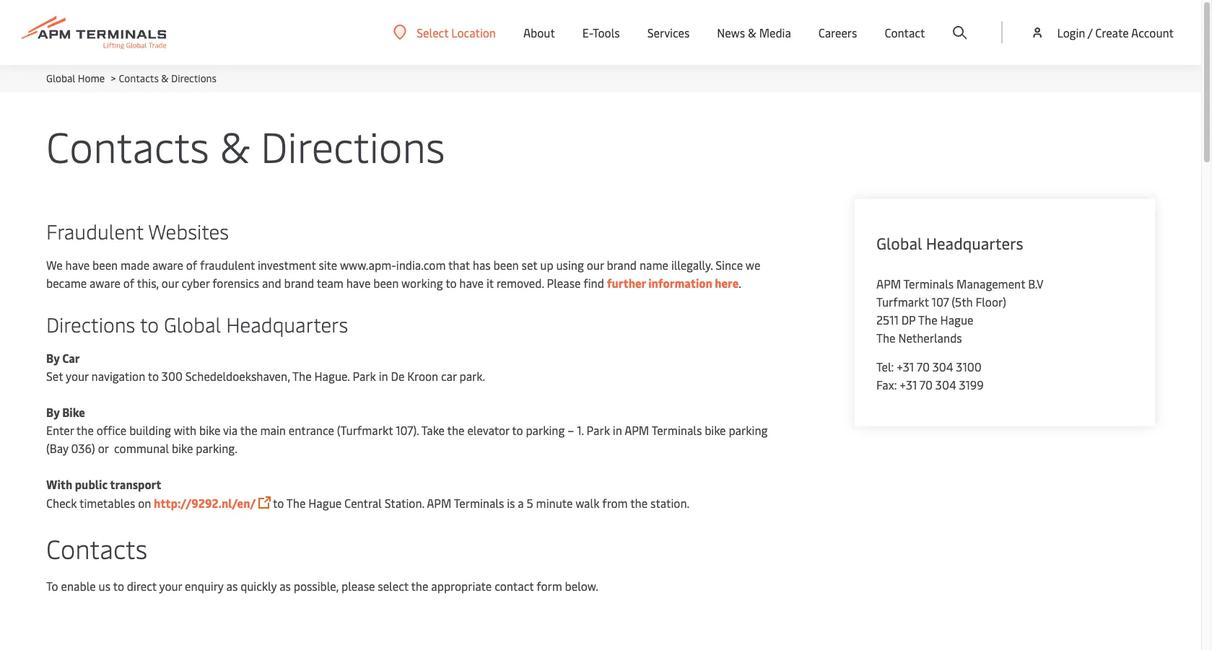 Task type: vqa. For each thing, say whether or not it's contained in the screenshot.
the middle bike
yes



Task type: describe. For each thing, give the bounding box(es) containing it.
office
[[97, 422, 127, 438]]

global headquarters
[[876, 232, 1023, 254]]

team
[[317, 275, 343, 291]]

tel: +31 70 304 3100 fax: +31 70 304 3199
[[876, 359, 984, 393]]

global for global home > contacts & directions
[[46, 71, 75, 85]]

with public transport check timetables on http://9292.nl/en/
[[46, 476, 256, 511]]

(5th
[[952, 294, 973, 310]]

2 parking from the left
[[729, 422, 768, 438]]

1 horizontal spatial aware
[[152, 257, 183, 273]]

it
[[487, 275, 494, 291]]

login / create account link
[[1031, 0, 1174, 65]]

management
[[957, 276, 1025, 292]]

2 horizontal spatial bike
[[705, 422, 726, 438]]

in inside by car set your navigation to 300 schedeldoekshaven, the hague. park in de kroon car park.
[[379, 368, 388, 384]]

please
[[341, 578, 375, 594]]

1 horizontal spatial brand
[[607, 257, 637, 273]]

find
[[584, 275, 604, 291]]

on
[[138, 495, 151, 511]]

/
[[1088, 25, 1093, 40]]

hague inside apm terminals management b.v turfmarkt 107 (5th floor) 2511 dp the hague the netherlands
[[940, 312, 974, 328]]

illegally.
[[671, 257, 713, 273]]

global home > contacts & directions
[[46, 71, 217, 85]]

india.com
[[396, 257, 446, 273]]

contacts for contacts
[[46, 531, 147, 566]]

news & media
[[717, 25, 791, 40]]

0 horizontal spatial directions
[[46, 310, 135, 338]]

made
[[121, 257, 150, 273]]

further information here .
[[607, 275, 741, 291]]

107
[[932, 294, 949, 310]]

1 vertical spatial 70
[[920, 377, 933, 393]]

since
[[716, 257, 743, 273]]

b.v
[[1028, 276, 1044, 292]]

1 horizontal spatial have
[[346, 275, 371, 291]]

removed.
[[496, 275, 544, 291]]

apm inside by bike enter the office building with bike via the main entrance (turfmarkt 107). take the elevator to parking – 1. park in apm terminals bike parking (bay 036) or  communal bike parking.
[[625, 422, 649, 438]]

0 horizontal spatial been
[[92, 257, 118, 273]]

possible,
[[294, 578, 339, 594]]

park
[[353, 368, 376, 384]]

5
[[527, 495, 533, 511]]

fraudulent websites
[[46, 217, 229, 245]]

further information here link
[[607, 275, 739, 291]]

by car set your navigation to 300 schedeldoekshaven, the hague. park in de kroon car park.
[[46, 350, 485, 384]]

(turfmarkt
[[337, 422, 393, 438]]

main
[[260, 422, 286, 438]]

that
[[448, 257, 470, 273]]

tel:
[[876, 359, 894, 375]]

0 vertical spatial headquarters
[[926, 232, 1023, 254]]

.
[[739, 275, 741, 291]]

news
[[717, 25, 745, 40]]

0 vertical spatial 70
[[917, 359, 930, 375]]

1. park
[[577, 422, 610, 438]]

entrance
[[289, 422, 334, 438]]

car
[[441, 368, 457, 384]]

0 vertical spatial 304
[[933, 359, 953, 375]]

0 vertical spatial contacts
[[119, 71, 159, 85]]

car
[[62, 350, 80, 366]]

to
[[46, 578, 58, 594]]

login / create account
[[1057, 25, 1174, 40]]

>
[[111, 71, 116, 85]]

transport
[[110, 476, 161, 492]]

parking.
[[196, 440, 237, 456]]

hague.
[[314, 368, 350, 384]]

navigation
[[91, 368, 145, 384]]

check
[[46, 495, 77, 511]]

by for by bike enter the office building with bike via the main entrance (turfmarkt 107). take the elevator to parking – 1. park in apm terminals bike parking (bay 036) or  communal bike parking.
[[46, 404, 60, 420]]

minute
[[536, 495, 573, 511]]

is
[[507, 495, 515, 511]]

the right select
[[411, 578, 428, 594]]

www.apm-
[[340, 257, 396, 273]]

fax:
[[876, 377, 897, 393]]

select location button
[[394, 24, 496, 40]]

de
[[391, 368, 405, 384]]

1 horizontal spatial our
[[587, 257, 604, 273]]

http://9292.nl/en/
[[154, 495, 256, 511]]

public
[[75, 476, 108, 492]]

media
[[759, 25, 791, 40]]

services button
[[647, 0, 690, 65]]

contact button
[[885, 0, 925, 65]]

global for global headquarters
[[876, 232, 922, 254]]

the inside by car set your navigation to 300 schedeldoekshaven, the hague. park in de kroon car park.
[[292, 368, 312, 384]]

name
[[640, 257, 669, 273]]

0 horizontal spatial &
[[161, 71, 169, 85]]

park.
[[459, 368, 485, 384]]

1 vertical spatial of
[[123, 275, 134, 291]]

information
[[648, 275, 712, 291]]

0 horizontal spatial our
[[162, 275, 179, 291]]

036)
[[71, 440, 95, 456]]

enter
[[46, 422, 74, 438]]

with
[[174, 422, 196, 438]]

& for contacts
[[220, 117, 250, 174]]

set
[[522, 257, 537, 273]]

us
[[99, 578, 111, 594]]

account
[[1131, 25, 1174, 40]]

2 horizontal spatial have
[[459, 275, 484, 291]]

form
[[537, 578, 562, 594]]



Task type: locate. For each thing, give the bounding box(es) containing it.
0 horizontal spatial as
[[226, 578, 238, 594]]

from
[[602, 495, 628, 511]]

contacts right ">" on the top of page
[[119, 71, 159, 85]]

contacts down global home > contacts & directions
[[46, 117, 209, 174]]

2 horizontal spatial &
[[748, 25, 756, 40]]

& for news
[[748, 25, 756, 40]]

timetables
[[79, 495, 135, 511]]

2511
[[876, 312, 899, 328]]

cyber
[[181, 275, 210, 291]]

headquarters down the 'and'
[[226, 310, 348, 338]]

became
[[46, 275, 87, 291]]

0 horizontal spatial your
[[66, 368, 89, 384]]

in left de
[[379, 368, 388, 384]]

0 vertical spatial of
[[186, 257, 197, 273]]

of up "cyber"
[[186, 257, 197, 273]]

0 horizontal spatial global
[[46, 71, 75, 85]]

the down 2511
[[876, 330, 896, 346]]

1 vertical spatial in
[[613, 422, 622, 438]]

global home link
[[46, 71, 105, 85]]

direct
[[127, 578, 157, 594]]

e-tools button
[[582, 0, 620, 65]]

2 horizontal spatial been
[[494, 257, 519, 273]]

aware
[[152, 257, 183, 273], [90, 275, 121, 291]]

we
[[46, 257, 63, 273]]

to inside we have been made aware of fraudulent investment site www.apm-india.com that has been set up using our brand name illegally. since we became aware of this, our cyber forensics and brand team have been working to have it removed. please find
[[446, 275, 457, 291]]

1 vertical spatial +31
[[900, 377, 917, 393]]

your right direct
[[159, 578, 182, 594]]

we
[[746, 257, 760, 273]]

contacts & directions
[[46, 117, 445, 174]]

aware up the this,
[[152, 257, 183, 273]]

e-
[[582, 25, 593, 40]]

apm right station. in the bottom left of the page
[[427, 495, 451, 511]]

dp
[[901, 312, 916, 328]]

2 vertical spatial global
[[164, 310, 221, 338]]

contacts
[[119, 71, 159, 85], [46, 117, 209, 174], [46, 531, 147, 566]]

contact
[[495, 578, 534, 594]]

headquarters
[[926, 232, 1023, 254], [226, 310, 348, 338]]

aware right became on the top of the page
[[90, 275, 121, 291]]

70 down netherlands
[[917, 359, 930, 375]]

the right 'via'
[[240, 422, 257, 438]]

home
[[78, 71, 105, 85]]

with
[[46, 476, 72, 492]]

contacts up us
[[46, 531, 147, 566]]

0 vertical spatial aware
[[152, 257, 183, 273]]

news & media button
[[717, 0, 791, 65]]

2 vertical spatial terminals
[[454, 495, 504, 511]]

http://9292.nl/en/ link
[[154, 495, 256, 511]]

1 horizontal spatial in
[[613, 422, 622, 438]]

here
[[715, 275, 739, 291]]

by up enter
[[46, 404, 60, 420]]

login
[[1057, 25, 1085, 40]]

to
[[446, 275, 457, 291], [140, 310, 159, 338], [512, 422, 523, 438], [273, 495, 284, 511], [113, 578, 124, 594]]

select
[[417, 24, 449, 40]]

services
[[647, 25, 690, 40]]

1 horizontal spatial of
[[186, 257, 197, 273]]

in right the 1. park
[[613, 422, 622, 438]]

1 vertical spatial our
[[162, 275, 179, 291]]

& inside popup button
[[748, 25, 756, 40]]

we have been made aware of fraudulent investment site www.apm-india.com that has been set up using our brand name illegally. since we became aware of this, our cyber forensics and brand team have been working to have it removed. please find
[[46, 257, 760, 291]]

0 horizontal spatial of
[[123, 275, 134, 291]]

0 vertical spatial our
[[587, 257, 604, 273]]

apm inside apm terminals management b.v turfmarkt 107 (5th floor) 2511 dp the hague the netherlands
[[876, 276, 901, 292]]

up
[[540, 257, 553, 273]]

to inside by bike enter the office building with bike via the main entrance (turfmarkt 107). take the elevator to parking – 1. park in apm terminals bike parking (bay 036) or  communal bike parking.
[[512, 422, 523, 438]]

terminals inside apm terminals management b.v turfmarkt 107 (5th floor) 2511 dp the hague the netherlands
[[904, 276, 954, 292]]

to the hague central station. apm terminals is a 5 minute walk from the station.
[[273, 495, 692, 511]]

1 horizontal spatial apm
[[625, 422, 649, 438]]

have down www.apm-
[[346, 275, 371, 291]]

further
[[607, 275, 646, 291]]

1 horizontal spatial your
[[159, 578, 182, 594]]

0 horizontal spatial apm
[[427, 495, 451, 511]]

1 vertical spatial contacts
[[46, 117, 209, 174]]

0 vertical spatial +31
[[897, 359, 914, 375]]

1 horizontal spatial global
[[164, 310, 221, 338]]

enquiry
[[185, 578, 224, 594]]

station.
[[650, 495, 689, 511]]

elevator
[[467, 422, 509, 438]]

bike
[[199, 422, 220, 438], [705, 422, 726, 438], [172, 440, 193, 456]]

to 300
[[148, 368, 183, 384]]

apm right the 1. park
[[625, 422, 649, 438]]

by bike enter the office building with bike via the main entrance (turfmarkt 107). take the elevator to parking – 1. park in apm terminals bike parking (bay 036) or  communal bike parking.
[[46, 404, 768, 456]]

3199
[[959, 377, 984, 393]]

1 vertical spatial by
[[46, 404, 60, 420]]

0 vertical spatial hague
[[940, 312, 974, 328]]

2 horizontal spatial terminals
[[904, 276, 954, 292]]

careers button
[[819, 0, 857, 65]]

this,
[[137, 275, 159, 291]]

global up turfmarkt
[[876, 232, 922, 254]]

using
[[556, 257, 584, 273]]

1 horizontal spatial as
[[279, 578, 291, 594]]

0 horizontal spatial headquarters
[[226, 310, 348, 338]]

by for by car set your navigation to 300 schedeldoekshaven, the hague. park in de kroon car park.
[[46, 350, 60, 366]]

kroon
[[407, 368, 438, 384]]

as left quickly
[[226, 578, 238, 594]]

1 horizontal spatial hague
[[940, 312, 974, 328]]

hague left "central"
[[308, 495, 342, 511]]

0 horizontal spatial brand
[[284, 275, 314, 291]]

2 vertical spatial directions
[[46, 310, 135, 338]]

brand down investment
[[284, 275, 314, 291]]

hague down (5th
[[940, 312, 974, 328]]

your
[[66, 368, 89, 384], [159, 578, 182, 594]]

our right the this,
[[162, 275, 179, 291]]

contacts for contacts & directions
[[46, 117, 209, 174]]

2 horizontal spatial directions
[[261, 117, 445, 174]]

1 vertical spatial &
[[161, 71, 169, 85]]

apm up turfmarkt
[[876, 276, 901, 292]]

304 left 3100
[[933, 359, 953, 375]]

1 horizontal spatial bike
[[199, 422, 220, 438]]

walk
[[576, 495, 600, 511]]

1 vertical spatial apm
[[625, 422, 649, 438]]

0 horizontal spatial have
[[65, 257, 90, 273]]

–
[[568, 422, 574, 438]]

2 horizontal spatial global
[[876, 232, 922, 254]]

apm terminals management b.v turfmarkt 107 (5th floor) 2511 dp the hague the netherlands
[[876, 276, 1044, 346]]

about
[[523, 25, 555, 40]]

+31 right tel:
[[897, 359, 914, 375]]

1 horizontal spatial been
[[373, 275, 399, 291]]

0 horizontal spatial terminals
[[454, 495, 504, 511]]

the
[[918, 312, 938, 328], [876, 330, 896, 346], [292, 368, 312, 384], [286, 495, 306, 511]]

the left "central"
[[286, 495, 306, 511]]

0 vertical spatial by
[[46, 350, 60, 366]]

to enable us to direct your enquiry as quickly as possible, please select the appropriate contact form below.
[[46, 578, 599, 594]]

1 vertical spatial global
[[876, 232, 922, 254]]

directions to global headquarters
[[46, 310, 348, 338]]

1 parking from the left
[[526, 422, 565, 438]]

0 vertical spatial brand
[[607, 257, 637, 273]]

have up became on the top of the page
[[65, 257, 90, 273]]

your down car
[[66, 368, 89, 384]]

has
[[473, 257, 491, 273]]

via
[[223, 422, 238, 438]]

been left made
[[92, 257, 118, 273]]

0 horizontal spatial in
[[379, 368, 388, 384]]

1 horizontal spatial directions
[[171, 71, 217, 85]]

bike
[[62, 404, 85, 420]]

2 by from the top
[[46, 404, 60, 420]]

2 horizontal spatial apm
[[876, 276, 901, 292]]

0 horizontal spatial hague
[[308, 495, 342, 511]]

appropriate
[[431, 578, 492, 594]]

0 horizontal spatial aware
[[90, 275, 121, 291]]

your inside by car set your navigation to 300 schedeldoekshaven, the hague. park in de kroon car park.
[[66, 368, 89, 384]]

communal
[[114, 440, 169, 456]]

0 horizontal spatial parking
[[526, 422, 565, 438]]

parking
[[526, 422, 565, 438], [729, 422, 768, 438]]

0 vertical spatial directions
[[171, 71, 217, 85]]

careers
[[819, 25, 857, 40]]

working
[[401, 275, 443, 291]]

by inside by car set your navigation to 300 schedeldoekshaven, the hague. park in de kroon car park.
[[46, 350, 60, 366]]

hague
[[940, 312, 974, 328], [308, 495, 342, 511]]

0 vertical spatial &
[[748, 25, 756, 40]]

1 horizontal spatial headquarters
[[926, 232, 1023, 254]]

0 vertical spatial apm
[[876, 276, 901, 292]]

headquarters up management
[[926, 232, 1023, 254]]

location
[[451, 24, 496, 40]]

1 by from the top
[[46, 350, 60, 366]]

1 vertical spatial directions
[[261, 117, 445, 174]]

the left hague.
[[292, 368, 312, 384]]

1 vertical spatial headquarters
[[226, 310, 348, 338]]

0 vertical spatial global
[[46, 71, 75, 85]]

fraudulent
[[200, 257, 255, 273]]

1 horizontal spatial parking
[[729, 422, 768, 438]]

2 vertical spatial &
[[220, 117, 250, 174]]

global left home
[[46, 71, 75, 85]]

site
[[319, 257, 337, 273]]

create
[[1095, 25, 1129, 40]]

1 horizontal spatial &
[[220, 117, 250, 174]]

1 vertical spatial hague
[[308, 495, 342, 511]]

1 as from the left
[[226, 578, 238, 594]]

have left "it"
[[459, 275, 484, 291]]

0 vertical spatial in
[[379, 368, 388, 384]]

global down "cyber"
[[164, 310, 221, 338]]

have
[[65, 257, 90, 273], [346, 275, 371, 291], [459, 275, 484, 291]]

2 as from the left
[[279, 578, 291, 594]]

our up find
[[587, 257, 604, 273]]

3100
[[956, 359, 982, 375]]

websites
[[148, 217, 229, 245]]

terminals inside by bike enter the office building with bike via the main entrance (turfmarkt 107). take the elevator to parking – 1. park in apm terminals bike parking (bay 036) or  communal bike parking.
[[652, 422, 702, 438]]

0 horizontal spatial bike
[[172, 440, 193, 456]]

1 vertical spatial brand
[[284, 275, 314, 291]]

floor)
[[976, 294, 1006, 310]]

1 vertical spatial 304
[[936, 377, 956, 393]]

the up 036)
[[76, 422, 94, 438]]

netherlands
[[898, 330, 962, 346]]

2 vertical spatial contacts
[[46, 531, 147, 566]]

1 vertical spatial your
[[159, 578, 182, 594]]

been up removed.
[[494, 257, 519, 273]]

304 left '3199'
[[936, 377, 956, 393]]

0 vertical spatial your
[[66, 368, 89, 384]]

of left the this,
[[123, 275, 134, 291]]

the right from
[[630, 495, 648, 511]]

in inside by bike enter the office building with bike via the main entrance (turfmarkt 107). take the elevator to parking – 1. park in apm terminals bike parking (bay 036) or  communal bike parking.
[[613, 422, 622, 438]]

1 horizontal spatial terminals
[[652, 422, 702, 438]]

0 vertical spatial terminals
[[904, 276, 954, 292]]

investment
[[258, 257, 316, 273]]

contact
[[885, 25, 925, 40]]

2 vertical spatial apm
[[427, 495, 451, 511]]

70 right fax:
[[920, 377, 933, 393]]

as right quickly
[[279, 578, 291, 594]]

(bay
[[46, 440, 68, 456]]

brand up further
[[607, 257, 637, 273]]

been down www.apm-
[[373, 275, 399, 291]]

+31 right fax:
[[900, 377, 917, 393]]

e-tools
[[582, 25, 620, 40]]

station.
[[385, 495, 424, 511]]

the up netherlands
[[918, 312, 938, 328]]

as
[[226, 578, 238, 594], [279, 578, 291, 594]]

1 vertical spatial terminals
[[652, 422, 702, 438]]

by inside by bike enter the office building with bike via the main entrance (turfmarkt 107). take the elevator to parking – 1. park in apm terminals bike parking (bay 036) or  communal bike parking.
[[46, 404, 60, 420]]

1 vertical spatial aware
[[90, 275, 121, 291]]

by left car
[[46, 350, 60, 366]]



